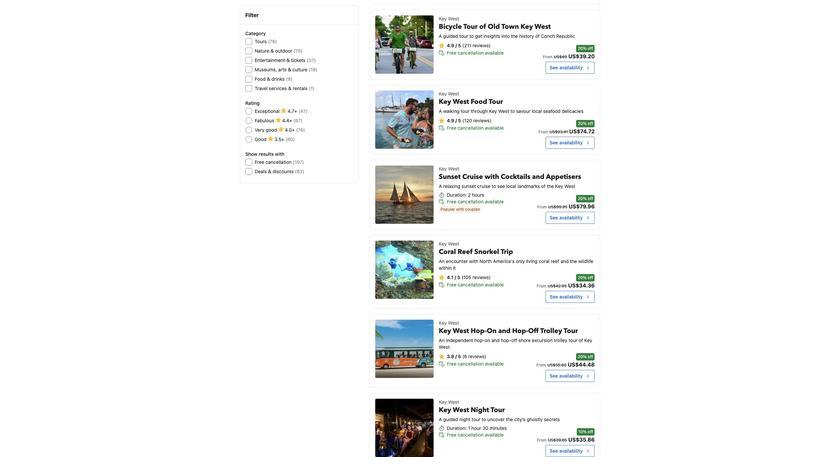 Task type: locate. For each thing, give the bounding box(es) containing it.
& up museums, arts & culture (19)
[[287, 57, 290, 63]]

to inside the key west sunset cruise with cocktails and appetisers a relaxing sunset cruise to see local landmarks of the key west
[[492, 184, 497, 189]]

0 vertical spatial local
[[532, 109, 542, 114]]

food
[[255, 76, 266, 82], [471, 97, 488, 107]]

20% for key west hop-on and hop-off trolley tour
[[579, 355, 587, 360]]

0 vertical spatial guided
[[444, 33, 459, 39]]

available for of
[[486, 50, 504, 56]]

availability
[[560, 65, 583, 71], [560, 140, 583, 146], [560, 215, 583, 221], [560, 295, 583, 300], [560, 374, 583, 379], [560, 449, 583, 455]]

available down insights
[[486, 50, 504, 56]]

tour up hour
[[472, 417, 481, 423]]

1 vertical spatial 4.9
[[447, 118, 455, 124]]

20% up us$79.96
[[579, 197, 587, 202]]

0 horizontal spatial local
[[507, 184, 517, 189]]

ghostly
[[527, 417, 543, 423]]

3 see from the top
[[550, 215, 559, 221]]

4.9 for bicycle
[[447, 43, 455, 48]]

reviews) for hop-
[[469, 354, 487, 360]]

4.9 for key
[[447, 118, 455, 124]]

4 see availability from the top
[[550, 295, 583, 300]]

2 see availability from the top
[[550, 140, 583, 146]]

2 available from the top
[[486, 125, 504, 131]]

free cancellation available
[[447, 50, 504, 56], [447, 125, 504, 131], [447, 199, 504, 205], [447, 282, 504, 288], [447, 362, 504, 367], [447, 433, 504, 439]]

cancellation for key west night tour
[[458, 433, 484, 439]]

old
[[488, 22, 500, 31]]

see availability for sunset cruise with cocktails and appetisers
[[550, 215, 583, 221]]

see down us$49
[[550, 65, 559, 71]]

the left city's
[[506, 417, 513, 423]]

availability down us$49
[[560, 65, 583, 71]]

to left 'get'
[[470, 33, 474, 39]]

from inside 20% off from us$49 us$39.20
[[543, 54, 553, 60]]

cancellation for bicycle tour of old town key west
[[458, 50, 484, 56]]

tour
[[464, 22, 478, 31], [489, 97, 504, 107], [564, 327, 579, 336], [491, 406, 505, 415]]

show
[[246, 151, 258, 157]]

free up deals
[[255, 159, 265, 165]]

4 see from the top
[[550, 295, 559, 300]]

the left wildlife
[[571, 259, 578, 265]]

tour up uncover
[[491, 406, 505, 415]]

cancellation down "3.8 / 5 (6 reviews)"
[[458, 362, 484, 367]]

trolley
[[541, 327, 563, 336]]

duration:
[[447, 192, 467, 198], [447, 426, 467, 432]]

1 horizontal spatial (76)
[[296, 127, 305, 133]]

20% for key west food tour
[[579, 121, 587, 126]]

with left north
[[470, 259, 479, 265]]

see down us$42.95
[[550, 295, 559, 300]]

0 horizontal spatial hop-
[[471, 327, 487, 336]]

5 availability from the top
[[560, 374, 583, 379]]

to inside key west bicycle tour of old town key west a guided tour to get insights into the history of conch republic
[[470, 33, 474, 39]]

4.0+ (76)
[[285, 127, 305, 133]]

local right the savour
[[532, 109, 542, 114]]

1 horizontal spatial hop-
[[513, 327, 529, 336]]

(9)
[[286, 76, 293, 82]]

guided left the night
[[444, 417, 459, 423]]

us$99.95
[[549, 205, 568, 210]]

0 vertical spatial duration:
[[447, 192, 467, 198]]

with up the free cancellation (197)
[[275, 151, 285, 157]]

free for bicycle tour of old town key west
[[447, 50, 457, 56]]

drinks
[[272, 76, 285, 82]]

to up 30 on the bottom right of page
[[482, 417, 487, 423]]

duration: down the night
[[447, 426, 467, 432]]

very good
[[255, 127, 277, 133]]

2 see from the top
[[550, 140, 559, 146]]

free cancellation available for hop-
[[447, 362, 504, 367]]

tour inside key west bicycle tour of old town key west a guided tour to get insights into the history of conch republic
[[460, 33, 469, 39]]

free cancellation (197)
[[255, 159, 304, 165]]

hop- up the shore
[[513, 327, 529, 336]]

free cancellation available down hour
[[447, 433, 504, 439]]

availability for coral reef snorkel trip
[[560, 295, 583, 300]]

2 free cancellation available from the top
[[447, 125, 504, 131]]

available for with
[[486, 199, 504, 205]]

1 a from the top
[[439, 33, 442, 39]]

& up entertainment
[[271, 48, 274, 54]]

deals & discounts (83)
[[255, 169, 305, 175]]

6 free cancellation available from the top
[[447, 433, 504, 439]]

4 free cancellation available from the top
[[447, 282, 504, 288]]

local inside the key west sunset cruise with cocktails and appetisers a relaxing sunset cruise to see local landmarks of the key west
[[507, 184, 517, 189]]

3 free cancellation available from the top
[[447, 199, 504, 205]]

available down minutes
[[486, 433, 504, 439]]

availability down us$34.36
[[560, 295, 583, 300]]

discounts
[[273, 169, 294, 175]]

local for tour
[[532, 109, 542, 114]]

2 20% from the top
[[579, 121, 587, 126]]

2 an from the top
[[439, 338, 445, 344]]

on
[[487, 327, 497, 336]]

& left drinks
[[267, 76, 270, 82]]

food up through
[[471, 97, 488, 107]]

rentals
[[293, 86, 308, 91]]

of right trolley
[[579, 338, 584, 344]]

5 left (105
[[458, 275, 461, 281]]

of right "landmarks"
[[542, 184, 546, 189]]

4 availability from the top
[[560, 295, 583, 300]]

availability down "20% off from us$93.41 us$74.72"
[[560, 140, 583, 146]]

cancellation for sunset cruise with cocktails and appetisers
[[458, 199, 484, 205]]

shore
[[519, 338, 531, 344]]

tour inside key west key west night tour a guided night tour to uncover the city's ghostly secrets
[[472, 417, 481, 423]]

with inside the key west sunset cruise with cocktails and appetisers a relaxing sunset cruise to see local landmarks of the key west
[[485, 173, 500, 182]]

3 a from the top
[[439, 184, 442, 189]]

off inside 20% off from us$49 us$39.20
[[588, 46, 594, 51]]

4 20% from the top
[[579, 276, 587, 281]]

1 vertical spatial an
[[439, 338, 445, 344]]

trip
[[501, 248, 514, 257]]

1 vertical spatial food
[[471, 97, 488, 107]]

from left us$99.95
[[538, 205, 548, 210]]

key inside key west coral reef snorkel trip an encounter with north america's only living coral reef and the wildlife within it
[[439, 241, 447, 247]]

the inside the key west sunset cruise with cocktails and appetisers a relaxing sunset cruise to see local landmarks of the key west
[[547, 184, 554, 189]]

off left the shore
[[512, 338, 518, 344]]

and inside key west coral reef snorkel trip an encounter with north america's only living coral reef and the wildlife within it
[[561, 259, 569, 265]]

see availability down us$39.85
[[550, 449, 583, 455]]

5 for snorkel
[[458, 275, 461, 281]]

cancellation down 2
[[458, 199, 484, 205]]

a left "relaxing"
[[439, 184, 442, 189]]

5 20% from the top
[[579, 355, 587, 360]]

1 free cancellation available from the top
[[447, 50, 504, 56]]

off for key west hop-on and hop-off trolley tour
[[588, 355, 594, 360]]

4.9
[[447, 43, 455, 48], [447, 118, 455, 124]]

us$34.36
[[569, 283, 595, 289]]

&
[[271, 48, 274, 54], [287, 57, 290, 63], [288, 67, 291, 73], [267, 76, 270, 82], [289, 86, 292, 91], [268, 169, 272, 175]]

4 a from the top
[[439, 417, 442, 423]]

with inside key west coral reef snorkel trip an encounter with north america's only living coral reef and the wildlife within it
[[470, 259, 479, 265]]

2 duration: from the top
[[447, 426, 467, 432]]

see for bicycle tour of old town key west
[[550, 65, 559, 71]]

(80)
[[286, 137, 295, 142]]

off up us$34.36
[[588, 276, 594, 281]]

us$93.41
[[550, 130, 569, 135]]

/ for key west food tour
[[456, 118, 457, 124]]

cancellation down 4.1 / 5 (105 reviews)
[[458, 282, 484, 288]]

a inside the key west sunset cruise with cocktails and appetisers a relaxing sunset cruise to see local landmarks of the key west
[[439, 184, 442, 189]]

the inside key west coral reef snorkel trip an encounter with north america's only living coral reef and the wildlife within it
[[571, 259, 578, 265]]

0 vertical spatial (76)
[[268, 39, 277, 44]]

of
[[480, 22, 487, 31], [536, 33, 540, 39], [542, 184, 546, 189], [579, 338, 584, 344]]

0 horizontal spatial hop-
[[475, 338, 485, 344]]

cancellation up deals & discounts (83)
[[266, 159, 292, 165]]

available down through
[[486, 125, 504, 131]]

landmarks
[[518, 184, 541, 189]]

10%
[[579, 430, 587, 435]]

off up us$44.48
[[588, 355, 594, 360]]

republic
[[557, 33, 576, 39]]

3.5+ (80)
[[275, 137, 295, 142]]

see down us$99.95
[[550, 215, 559, 221]]

5 see from the top
[[550, 374, 559, 379]]

off inside "20% off from us$93.41 us$74.72"
[[588, 121, 594, 126]]

availability down us$44.48
[[560, 374, 583, 379]]

guided
[[444, 33, 459, 39], [444, 417, 459, 423]]

3.8 / 5 (6 reviews)
[[447, 354, 487, 360]]

(76) up nature & outdoor (70)
[[268, 39, 277, 44]]

local inside key west key west food tour a walking tour through key west to savour local seafood delicacies
[[532, 109, 542, 114]]

only
[[516, 259, 525, 265]]

2 hop- from the left
[[501, 338, 512, 344]]

local right see
[[507, 184, 517, 189]]

the right into
[[512, 33, 519, 39]]

off for key west night tour
[[588, 430, 594, 435]]

to for tour
[[511, 109, 515, 114]]

it
[[453, 266, 456, 271]]

1 guided from the top
[[444, 33, 459, 39]]

20% for coral reef snorkel trip
[[579, 276, 587, 281]]

6 availability from the top
[[560, 449, 583, 455]]

coral reef snorkel trip image
[[376, 241, 434, 300]]

2 hop- from the left
[[513, 327, 529, 336]]

of inside key west key west hop-on and hop-off trolley tour an independent hop-on and hop-off shore excursion trolley tour of key west
[[579, 338, 584, 344]]

reef
[[458, 248, 473, 257]]

2 a from the top
[[439, 109, 442, 114]]

the inside key west bicycle tour of old town key west a guided tour to get insights into the history of conch republic
[[512, 33, 519, 39]]

with
[[275, 151, 285, 157], [485, 173, 500, 182], [457, 207, 465, 212], [470, 259, 479, 265]]

1 vertical spatial (76)
[[296, 127, 305, 133]]

/ right 4.1
[[455, 275, 457, 281]]

1 an from the top
[[439, 259, 445, 265]]

reviews) down through
[[474, 118, 492, 124]]

3 availability from the top
[[560, 215, 583, 221]]

1 20% from the top
[[579, 46, 587, 51]]

tours
[[255, 39, 267, 44]]

free down the 4.9 / 5 (211 reviews)
[[447, 50, 457, 56]]

reviews) for food
[[474, 118, 492, 124]]

0 horizontal spatial food
[[255, 76, 266, 82]]

availability for bicycle tour of old town key west
[[560, 65, 583, 71]]

5 left (120
[[459, 118, 462, 124]]

sunset cruise with cocktails and appetisers image
[[376, 166, 434, 224]]

from for key west food tour
[[539, 130, 549, 135]]

2 guided from the top
[[444, 417, 459, 423]]

1 horizontal spatial food
[[471, 97, 488, 107]]

from inside "20% off from us$93.41 us$74.72"
[[539, 130, 549, 135]]

duration: for sunset
[[447, 192, 467, 198]]

availability for key west hop-on and hop-off trolley tour
[[560, 374, 583, 379]]

2 4.9 from the top
[[447, 118, 455, 124]]

free cancellation available down the 4.9 / 5 (211 reviews)
[[447, 50, 504, 56]]

1 available from the top
[[486, 50, 504, 56]]

to left the savour
[[511, 109, 515, 114]]

see availability down us$49
[[550, 65, 583, 71]]

guided down bicycle
[[444, 33, 459, 39]]

from left us$39.85
[[537, 439, 547, 444]]

1 duration: from the top
[[447, 192, 467, 198]]

1 vertical spatial local
[[507, 184, 517, 189]]

into
[[502, 33, 510, 39]]

4.0+
[[285, 127, 295, 133]]

free down 4.1
[[447, 282, 457, 288]]

off up us$74.72
[[588, 121, 594, 126]]

tour up 'get'
[[464, 22, 478, 31]]

20% inside 20% off from us$99.95 us$79.96
[[579, 197, 587, 202]]

trolley
[[555, 338, 568, 344]]

20% for bicycle tour of old town key west
[[579, 46, 587, 51]]

/ down walking
[[456, 118, 457, 124]]

hour
[[472, 426, 482, 432]]

hop- right on on the right bottom
[[501, 338, 512, 344]]

& for drinks
[[267, 76, 270, 82]]

1 vertical spatial duration:
[[447, 426, 467, 432]]

wildlife
[[579, 259, 594, 265]]

4.7+ (47)
[[288, 108, 308, 114]]

from left us$55.60
[[537, 363, 547, 368]]

1
[[469, 426, 471, 432]]

0 vertical spatial 4.9
[[447, 43, 455, 48]]

us$79.96
[[569, 204, 595, 210]]

20%
[[579, 46, 587, 51], [579, 121, 587, 126], [579, 197, 587, 202], [579, 276, 587, 281], [579, 355, 587, 360]]

(120
[[463, 118, 473, 124]]

5 see availability from the top
[[550, 374, 583, 379]]

/ right 3.8
[[456, 354, 457, 360]]

(70)
[[294, 48, 303, 54]]

nature & outdoor (70)
[[255, 48, 303, 54]]

tour up trolley
[[564, 327, 579, 336]]

to left see
[[492, 184, 497, 189]]

1 vertical spatial guided
[[444, 417, 459, 423]]

north
[[480, 259, 492, 265]]

off inside 20% off from us$99.95 us$79.96
[[588, 197, 594, 202]]

from inside '20% off from us$55.60 us$44.48'
[[537, 363, 547, 368]]

see availability down us$42.95
[[550, 295, 583, 300]]

from for key west hop-on and hop-off trolley tour
[[537, 363, 547, 368]]

from for coral reef snorkel trip
[[537, 284, 547, 289]]

see
[[550, 65, 559, 71], [550, 140, 559, 146], [550, 215, 559, 221], [550, 295, 559, 300], [550, 374, 559, 379], [550, 449, 559, 455]]

tour inside key west key west hop-on and hop-off trolley tour an independent hop-on and hop-off shore excursion trolley tour of key west
[[564, 327, 579, 336]]

an left independent
[[439, 338, 445, 344]]

6 available from the top
[[486, 433, 504, 439]]

& for tickets
[[287, 57, 290, 63]]

1 horizontal spatial local
[[532, 109, 542, 114]]

0 horizontal spatial (76)
[[268, 39, 277, 44]]

from inside "10% off from us$39.85 us$35.86"
[[537, 439, 547, 444]]

/ for bicycle tour of old town key west
[[456, 43, 457, 48]]

6 see from the top
[[550, 449, 559, 455]]

see for coral reef snorkel trip
[[550, 295, 559, 300]]

0 vertical spatial an
[[439, 259, 445, 265]]

key west coral reef snorkel trip an encounter with north america's only living coral reef and the wildlife within it
[[439, 241, 594, 271]]

an up within in the bottom right of the page
[[439, 259, 445, 265]]

off inside "10% off from us$39.85 us$35.86"
[[588, 430, 594, 435]]

3 available from the top
[[486, 199, 504, 205]]

duration: down "relaxing"
[[447, 192, 467, 198]]

availability down us$35.86
[[560, 449, 583, 455]]

free cancellation available down 4.1 / 5 (105 reviews)
[[447, 282, 504, 288]]

off
[[529, 327, 539, 336]]

see availability down us$55.60
[[550, 374, 583, 379]]

reef
[[551, 259, 560, 265]]

popular with couples
[[441, 207, 481, 212]]

off up us$79.96
[[588, 197, 594, 202]]

availability down us$79.96
[[560, 215, 583, 221]]

key west key west food tour a walking tour through key west to savour local seafood delicacies
[[439, 91, 584, 114]]

cruise
[[478, 184, 491, 189]]

off inside '20% off from us$55.60 us$44.48'
[[588, 355, 594, 360]]

20% inside '20% off from us$55.60 us$44.48'
[[579, 355, 587, 360]]

key west sunset cruise with cocktails and appetisers a relaxing sunset cruise to see local landmarks of the key west
[[439, 166, 582, 189]]

5 free cancellation available from the top
[[447, 362, 504, 367]]

from left the us$93.41
[[539, 130, 549, 135]]

20% up us$74.72
[[579, 121, 587, 126]]

2 availability from the top
[[560, 140, 583, 146]]

(76)
[[268, 39, 277, 44], [296, 127, 305, 133]]

a inside key west key west food tour a walking tour through key west to savour local seafood delicacies
[[439, 109, 442, 114]]

to inside key west key west food tour a walking tour through key west to savour local seafood delicacies
[[511, 109, 515, 114]]

5 available from the top
[[486, 362, 504, 367]]

20% inside 20% off from us$42.95 us$34.36
[[579, 276, 587, 281]]

reviews) down 'get'
[[473, 43, 491, 48]]

see availability down the us$93.41
[[550, 140, 583, 146]]

1 see availability from the top
[[550, 65, 583, 71]]

availability for key west night tour
[[560, 449, 583, 455]]

see availability
[[550, 65, 583, 71], [550, 140, 583, 146], [550, 215, 583, 221], [550, 295, 583, 300], [550, 374, 583, 379], [550, 449, 583, 455]]

20% inside 20% off from us$49 us$39.20
[[579, 46, 587, 51]]

see for sunset cruise with cocktails and appetisers
[[550, 215, 559, 221]]

4.9 down walking
[[447, 118, 455, 124]]

tour up "4.9 / 5 (120 reviews)" at top
[[489, 97, 504, 107]]

rating
[[246, 100, 260, 106]]

the
[[512, 33, 519, 39], [547, 184, 554, 189], [571, 259, 578, 265], [506, 417, 513, 423]]

20% inside "20% off from us$93.41 us$74.72"
[[579, 121, 587, 126]]

off right 10%
[[588, 430, 594, 435]]

free down the duration: 1 hour 30 minutes
[[447, 433, 457, 439]]

cancellation down 1
[[458, 433, 484, 439]]

1 4.9 from the top
[[447, 43, 455, 48]]

cruise
[[463, 173, 484, 182]]

off for key west food tour
[[588, 121, 594, 126]]

see availability down us$99.95
[[550, 215, 583, 221]]

from inside 20% off from us$42.95 us$34.36
[[537, 284, 547, 289]]

20% for sunset cruise with cocktails and appetisers
[[579, 197, 587, 202]]

to
[[470, 33, 474, 39], [511, 109, 515, 114], [492, 184, 497, 189], [482, 417, 487, 423]]

sunset
[[462, 184, 476, 189]]

5 left (211
[[459, 43, 462, 48]]

& for discounts
[[268, 169, 272, 175]]

available down on on the right bottom
[[486, 362, 504, 367]]

free cancellation available down "3.8 / 5 (6 reviews)"
[[447, 362, 504, 367]]

3.8
[[447, 354, 455, 360]]

reviews) right (6
[[469, 354, 487, 360]]

tour inside key west key west food tour a walking tour through key west to savour local seafood delicacies
[[489, 97, 504, 107]]

6 see availability from the top
[[550, 449, 583, 455]]

from left us$42.95
[[537, 284, 547, 289]]

3 see availability from the top
[[550, 215, 583, 221]]

and up "landmarks"
[[533, 173, 545, 182]]

3 20% from the top
[[579, 197, 587, 202]]

5 left (6
[[459, 354, 462, 360]]

4 available from the top
[[486, 282, 504, 288]]

(197)
[[293, 159, 304, 165]]

from inside 20% off from us$99.95 us$79.96
[[538, 205, 548, 210]]

off inside 20% off from us$42.95 us$34.36
[[588, 276, 594, 281]]

and right the 'on'
[[499, 327, 511, 336]]

hop-
[[471, 327, 487, 336], [513, 327, 529, 336]]

free cancellation available for snorkel
[[447, 282, 504, 288]]

free down 3.8
[[447, 362, 457, 367]]

off up us$39.20
[[588, 46, 594, 51]]

1 see from the top
[[550, 65, 559, 71]]

city's
[[515, 417, 526, 423]]

cancellation down "4.9 / 5 (120 reviews)" at top
[[458, 125, 484, 131]]

(76) down the (67)
[[296, 127, 305, 133]]

1 horizontal spatial hop-
[[501, 338, 512, 344]]

1 availability from the top
[[560, 65, 583, 71]]

free down walking
[[447, 125, 457, 131]]

exceptional
[[255, 108, 280, 114]]

off for bicycle tour of old town key west
[[588, 46, 594, 51]]

hop- right independent
[[475, 338, 485, 344]]



Task type: vqa. For each thing, say whether or not it's contained in the screenshot.


Task type: describe. For each thing, give the bounding box(es) containing it.
see availability for bicycle tour of old town key west
[[550, 65, 583, 71]]

key west hop-on and hop-off trolley tour image
[[376, 320, 434, 379]]

guided inside key west bicycle tour of old town key west a guided tour to get insights into the history of conch republic
[[444, 33, 459, 39]]

excursion
[[533, 338, 553, 344]]

museums,
[[255, 67, 277, 73]]

duration: 1 hour 30 minutes
[[447, 426, 507, 432]]

/ for coral reef snorkel trip
[[455, 275, 457, 281]]

1 hop- from the left
[[475, 338, 485, 344]]

available for food
[[486, 125, 504, 131]]

2
[[469, 192, 471, 198]]

free for key west night tour
[[447, 433, 457, 439]]

an inside key west coral reef snorkel trip an encounter with north america's only living coral reef and the wildlife within it
[[439, 259, 445, 265]]

night
[[471, 406, 490, 415]]

from for sunset cruise with cocktails and appetisers
[[538, 205, 548, 210]]

available for snorkel
[[486, 282, 504, 288]]

key west key west hop-on and hop-off trolley tour an independent hop-on and hop-off shore excursion trolley tour of key west
[[439, 321, 593, 351]]

0 vertical spatial food
[[255, 76, 266, 82]]

cocktails
[[501, 173, 531, 182]]

relaxing
[[444, 184, 461, 189]]

(83)
[[295, 169, 305, 175]]

30
[[483, 426, 489, 432]]

outdoor
[[275, 48, 293, 54]]

free cancellation available for night
[[447, 433, 504, 439]]

(6
[[463, 354, 468, 360]]

a inside key west key west night tour a guided night tour to uncover the city's ghostly secrets
[[439, 417, 442, 423]]

reviews) for snorkel
[[473, 275, 491, 281]]

from for key west night tour
[[537, 439, 547, 444]]

free cancellation available for food
[[447, 125, 504, 131]]

to inside key west key west night tour a guided night tour to uncover the city's ghostly secrets
[[482, 417, 487, 423]]

history
[[520, 33, 535, 39]]

duration: for key
[[447, 426, 467, 432]]

to for cocktails
[[492, 184, 497, 189]]

see
[[498, 184, 506, 189]]

4.9 / 5 (120 reviews)
[[447, 118, 492, 124]]

key west bicycle tour of old town key west a guided tour to get insights into the history of conch republic
[[439, 16, 576, 39]]

local for cocktails
[[507, 184, 517, 189]]

(76) for 4.0+ (76)
[[296, 127, 305, 133]]

5 for food
[[459, 118, 462, 124]]

hours
[[473, 192, 485, 198]]

us$39.85
[[548, 439, 568, 444]]

us$55.60
[[548, 363, 567, 368]]

living
[[527, 259, 538, 265]]

see for key west food tour
[[550, 140, 559, 146]]

free cancellation available for with
[[447, 199, 504, 205]]

insights
[[484, 33, 501, 39]]

and right on on the right bottom
[[492, 338, 500, 344]]

town
[[502, 22, 519, 31]]

see availability for key west food tour
[[550, 140, 583, 146]]

couples
[[466, 207, 481, 212]]

4.1 / 5 (105 reviews)
[[447, 275, 491, 281]]

key west night tour image
[[376, 400, 434, 458]]

availability for key west food tour
[[560, 140, 583, 146]]

(211
[[463, 43, 472, 48]]

coral
[[539, 259, 550, 265]]

coral
[[439, 248, 457, 257]]

food & drinks (9)
[[255, 76, 293, 82]]

& down (9)
[[289, 86, 292, 91]]

1 hop- from the left
[[471, 327, 487, 336]]

night
[[460, 417, 471, 423]]

free for key west food tour
[[447, 125, 457, 131]]

us$42.95
[[548, 284, 567, 289]]

see availability for key west hop-on and hop-off trolley tour
[[550, 374, 583, 379]]

with right popular
[[457, 207, 465, 212]]

the inside key west key west night tour a guided night tour to uncover the city's ghostly secrets
[[506, 417, 513, 423]]

tour inside key west bicycle tour of old town key west a guided tour to get insights into the history of conch republic
[[464, 22, 478, 31]]

3.5+
[[275, 137, 284, 142]]

tour inside key west key west hop-on and hop-off trolley tour an independent hop-on and hop-off shore excursion trolley tour of key west
[[569, 338, 578, 344]]

snorkel
[[475, 248, 500, 257]]

see for key west night tour
[[550, 449, 559, 455]]

independent
[[446, 338, 474, 344]]

food inside key west key west food tour a walking tour through key west to savour local seafood delicacies
[[471, 97, 488, 107]]

4.4+
[[283, 118, 292, 124]]

entertainment & tickets (37)
[[255, 57, 316, 63]]

free cancellation available for of
[[447, 50, 504, 56]]

(76) for tours (76)
[[268, 39, 277, 44]]

tickets
[[291, 57, 306, 63]]

and inside the key west sunset cruise with cocktails and appetisers a relaxing sunset cruise to see local landmarks of the key west
[[533, 173, 545, 182]]

museums, arts & culture (19)
[[255, 67, 318, 73]]

nature
[[255, 48, 270, 54]]

popular
[[441, 207, 455, 212]]

4.7+
[[288, 108, 298, 114]]

us$74.72
[[570, 129, 595, 135]]

20% off from us$42.95 us$34.36
[[537, 276, 595, 289]]

category
[[246, 31, 266, 36]]

bicycle tour of old town key west image
[[376, 16, 434, 74]]

reviews) for of
[[473, 43, 491, 48]]

20% off from us$49 us$39.20
[[543, 46, 595, 60]]

through
[[471, 109, 488, 114]]

deals
[[255, 169, 267, 175]]

guided inside key west key west night tour a guided night tour to uncover the city's ghostly secrets
[[444, 417, 459, 423]]

filter
[[246, 12, 259, 18]]

west inside key west coral reef snorkel trip an encounter with north america's only living coral reef and the wildlife within it
[[449, 241, 459, 247]]

of inside the key west sunset cruise with cocktails and appetisers a relaxing sunset cruise to see local landmarks of the key west
[[542, 184, 546, 189]]

seafood
[[544, 109, 561, 114]]

encounter
[[446, 259, 468, 265]]

off inside key west key west hop-on and hop-off trolley tour an independent hop-on and hop-off shore excursion trolley tour of key west
[[512, 338, 518, 344]]

bicycle
[[439, 22, 462, 31]]

us$49
[[554, 54, 568, 60]]

an inside key west key west hop-on and hop-off trolley tour an independent hop-on and hop-off shore excursion trolley tour of key west
[[439, 338, 445, 344]]

(37)
[[307, 57, 316, 63]]

a inside key west bicycle tour of old town key west a guided tour to get insights into the history of conch republic
[[439, 33, 442, 39]]

results
[[259, 151, 274, 157]]

good
[[255, 137, 267, 142]]

of up 'get'
[[480, 22, 487, 31]]

10% off from us$39.85 us$35.86
[[537, 430, 595, 444]]

secrets
[[545, 417, 560, 423]]

cancellation for key west hop-on and hop-off trolley tour
[[458, 362, 484, 367]]

key west food tour image
[[376, 91, 434, 149]]

good
[[266, 127, 277, 133]]

see availability for key west night tour
[[550, 449, 583, 455]]

within
[[439, 266, 452, 271]]

cancellation for key west food tour
[[458, 125, 484, 131]]

tour inside key west key west night tour a guided night tour to uncover the city's ghostly secrets
[[491, 406, 505, 415]]

conch
[[542, 33, 556, 39]]

us$39.20
[[569, 53, 595, 60]]

arts
[[279, 67, 287, 73]]

5 for hop-
[[459, 354, 462, 360]]

available for hop-
[[486, 362, 504, 367]]

tour inside key west key west food tour a walking tour through key west to savour local seafood delicacies
[[461, 109, 470, 114]]

travel services & rentals (1)
[[255, 86, 315, 91]]

20% off from us$93.41 us$74.72
[[539, 121, 595, 135]]

(1)
[[309, 86, 315, 91]]

savour
[[517, 109, 531, 114]]

delicacies
[[562, 109, 584, 114]]

from for bicycle tour of old town key west
[[543, 54, 553, 60]]

(67)
[[294, 118, 303, 124]]

free for sunset cruise with cocktails and appetisers
[[447, 199, 457, 205]]

duration: 2 hours
[[447, 192, 485, 198]]

see for key west hop-on and hop-off trolley tour
[[550, 374, 559, 379]]

key west key west night tour a guided night tour to uncover the city's ghostly secrets
[[439, 400, 560, 423]]

5 for of
[[459, 43, 462, 48]]

/ for key west hop-on and hop-off trolley tour
[[456, 354, 457, 360]]

of left conch
[[536, 33, 540, 39]]

& right arts
[[288, 67, 291, 73]]

uncover
[[488, 417, 505, 423]]

4.4+ (67)
[[283, 118, 303, 124]]

appetisers
[[547, 173, 582, 182]]

free for coral reef snorkel trip
[[447, 282, 457, 288]]

to for old
[[470, 33, 474, 39]]

availability for sunset cruise with cocktails and appetisers
[[560, 215, 583, 221]]

off for coral reef snorkel trip
[[588, 276, 594, 281]]

free for key west hop-on and hop-off trolley tour
[[447, 362, 457, 367]]

20% off from us$55.60 us$44.48
[[537, 355, 595, 368]]

4.9 / 5 (211 reviews)
[[447, 43, 491, 48]]

cancellation for coral reef snorkel trip
[[458, 282, 484, 288]]

& for outdoor
[[271, 48, 274, 54]]

see availability for coral reef snorkel trip
[[550, 295, 583, 300]]

on
[[485, 338, 491, 344]]

walking
[[444, 109, 460, 114]]

available for night
[[486, 433, 504, 439]]

off for sunset cruise with cocktails and appetisers
[[588, 197, 594, 202]]



